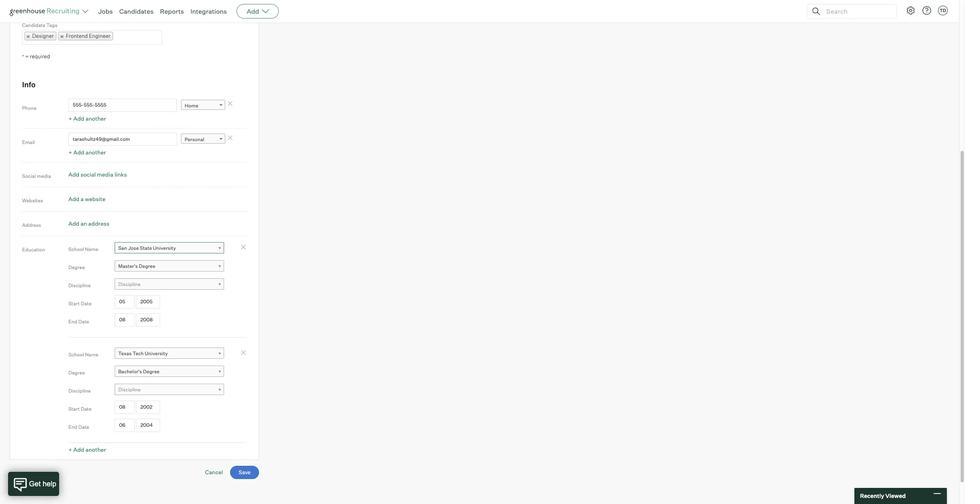 Task type: locate. For each thing, give the bounding box(es) containing it.
1 start from the top
[[68, 301, 80, 307]]

None submit
[[230, 466, 259, 480]]

2 end from the top
[[68, 424, 77, 430]]

2 + add another link from the top
[[68, 149, 106, 156]]

mm text field for bachelor's degree
[[115, 419, 135, 432]]

None text field
[[113, 31, 121, 44], [68, 99, 177, 112], [113, 31, 121, 44], [68, 99, 177, 112]]

+ add another link for home
[[68, 115, 106, 122]]

1 vertical spatial + add another
[[68, 149, 106, 156]]

school name for san jose state university
[[68, 246, 98, 252]]

frontend
[[66, 33, 88, 39]]

required
[[30, 53, 50, 60]]

3 mm text field from the top
[[115, 419, 135, 432]]

0 vertical spatial name
[[85, 246, 98, 252]]

university right tech
[[145, 351, 168, 357]]

1 vertical spatial school name
[[68, 352, 98, 358]]

1 vertical spatial end
[[68, 424, 77, 430]]

+ add another for home
[[68, 115, 106, 122]]

discipline link
[[115, 279, 224, 290], [115, 384, 224, 396]]

1 vertical spatial another
[[86, 149, 106, 156]]

school
[[68, 246, 84, 252], [68, 352, 84, 358]]

0 vertical spatial school
[[68, 246, 84, 252]]

reports
[[160, 7, 184, 15]]

discipline link for master's degree
[[115, 279, 224, 290]]

1 mm text field from the top
[[115, 314, 135, 327]]

0 vertical spatial + add another
[[68, 115, 106, 122]]

td button
[[939, 6, 948, 15]]

candidate tags
[[22, 22, 57, 28]]

0 vertical spatial start date
[[68, 301, 92, 307]]

1 + add another link from the top
[[68, 115, 106, 122]]

1 + from the top
[[68, 115, 72, 122]]

school for texas
[[68, 352, 84, 358]]

degree
[[139, 263, 155, 269], [68, 264, 85, 270], [143, 369, 160, 375], [68, 370, 85, 376]]

school name
[[68, 246, 98, 252], [68, 352, 98, 358]]

td
[[940, 8, 947, 13]]

jobs
[[98, 7, 113, 15]]

bachelor's degree
[[118, 369, 160, 375]]

2 school name from the top
[[68, 352, 98, 358]]

0 vertical spatial discipline link
[[115, 279, 224, 290]]

0 vertical spatial + add another link
[[68, 115, 106, 122]]

YYYY text field
[[136, 401, 160, 414], [136, 419, 160, 432]]

+ for personal
[[68, 149, 72, 156]]

1 yyyy text field from the top
[[136, 296, 160, 309]]

2 discipline link from the top
[[115, 384, 224, 396]]

2 yyyy text field from the top
[[136, 419, 160, 432]]

1 vertical spatial +
[[68, 149, 72, 156]]

0 vertical spatial +
[[68, 115, 72, 122]]

configure image
[[907, 6, 916, 15]]

MM text field
[[115, 314, 135, 327], [115, 401, 135, 414], [115, 419, 135, 432]]

YYYY text field
[[136, 296, 160, 309], [136, 314, 160, 327]]

end date
[[68, 319, 89, 325], [68, 424, 89, 430]]

2 vertical spatial mm text field
[[115, 419, 135, 432]]

add a website link
[[68, 196, 105, 203]]

add an address link
[[68, 220, 109, 227]]

0 vertical spatial end
[[68, 319, 77, 325]]

1 vertical spatial school
[[68, 352, 84, 358]]

engineer
[[89, 33, 111, 39]]

1 another from the top
[[86, 115, 106, 122]]

personal link
[[181, 134, 225, 145]]

candidates link
[[119, 7, 154, 15]]

discipline link down master's degree link
[[115, 279, 224, 290]]

texas tech university link
[[115, 348, 224, 359]]

1 vertical spatial start date
[[68, 406, 92, 412]]

discipline
[[118, 281, 141, 287], [68, 282, 91, 288], [118, 387, 141, 393], [68, 388, 91, 394]]

end
[[68, 319, 77, 325], [68, 424, 77, 430]]

university right state
[[153, 245, 176, 251]]

university
[[153, 245, 176, 251], [145, 351, 168, 357]]

discipline link for bachelor's degree
[[115, 384, 224, 396]]

0 vertical spatial yyyy text field
[[136, 296, 160, 309]]

reports link
[[160, 7, 184, 15]]

date
[[81, 301, 92, 307], [78, 319, 89, 325], [81, 406, 92, 412], [78, 424, 89, 430]]

education element
[[68, 239, 247, 456]]

add a website
[[68, 196, 105, 203]]

2 vertical spatial + add another
[[68, 446, 106, 453]]

2 end date from the top
[[68, 424, 89, 430]]

1 vertical spatial yyyy text field
[[136, 314, 160, 327]]

mm text field for master's degree
[[115, 314, 135, 327]]

2 start from the top
[[68, 406, 80, 412]]

1 vertical spatial + add another link
[[68, 149, 106, 156]]

2 school from the top
[[68, 352, 84, 358]]

yyyy text field for start date
[[136, 296, 160, 309]]

1 discipline link from the top
[[115, 279, 224, 290]]

1 yyyy text field from the top
[[136, 401, 160, 414]]

yyyy text field right mm text box
[[136, 296, 160, 309]]

discipline link down bachelor's degree link
[[115, 384, 224, 396]]

tags
[[46, 22, 57, 28]]

+ add another for personal
[[68, 149, 106, 156]]

1 vertical spatial yyyy text field
[[136, 419, 160, 432]]

td button
[[937, 4, 950, 17]]

date for mm text field related to bachelor's degree
[[78, 424, 89, 430]]

add
[[247, 7, 259, 15], [73, 115, 84, 122], [73, 149, 84, 156], [68, 171, 79, 178], [68, 196, 79, 203], [68, 220, 79, 227], [73, 446, 84, 453]]

1 vertical spatial discipline link
[[115, 384, 224, 396]]

start date for master's
[[68, 301, 92, 307]]

1 end from the top
[[68, 319, 77, 325]]

1 vertical spatial end date
[[68, 424, 89, 430]]

1 end date from the top
[[68, 319, 89, 325]]

2 another from the top
[[86, 149, 106, 156]]

0 vertical spatial school name
[[68, 246, 98, 252]]

start date
[[68, 301, 92, 307], [68, 406, 92, 412]]

1 + add another from the top
[[68, 115, 106, 122]]

end for bachelor's degree
[[68, 424, 77, 430]]

viewed
[[886, 493, 906, 500]]

+ add another link
[[68, 115, 106, 122], [68, 149, 106, 156], [68, 446, 106, 453]]

integrations link
[[191, 7, 227, 15]]

+ add another
[[68, 115, 106, 122], [68, 149, 106, 156], [68, 446, 106, 453]]

2 mm text field from the top
[[115, 401, 135, 414]]

(gmt-
[[26, 6, 41, 12]]

san jose state university link
[[115, 242, 224, 254]]

2 name from the top
[[85, 352, 98, 358]]

1 name from the top
[[85, 246, 98, 252]]

media left links
[[97, 171, 113, 178]]

3 another from the top
[[86, 446, 106, 453]]

1 school from the top
[[68, 246, 84, 252]]

2 vertical spatial + add another link
[[68, 446, 106, 453]]

2 + from the top
[[68, 149, 72, 156]]

start
[[68, 301, 80, 307], [68, 406, 80, 412]]

0 vertical spatial end date
[[68, 319, 89, 325]]

texas tech university
[[118, 351, 168, 357]]

1 vertical spatial start
[[68, 406, 80, 412]]

start for bachelor's
[[68, 406, 80, 412]]

add inside popup button
[[247, 7, 259, 15]]

1 start date from the top
[[68, 301, 92, 307]]

bachelor's degree link
[[115, 366, 224, 378]]

school name for texas tech university
[[68, 352, 98, 358]]

name down add an address 'link'
[[85, 246, 98, 252]]

name left texas
[[85, 352, 98, 358]]

2 yyyy text field from the top
[[136, 314, 160, 327]]

media right social
[[37, 173, 51, 179]]

start date for bachelor's
[[68, 406, 92, 412]]

0 vertical spatial mm text field
[[115, 314, 135, 327]]

state
[[140, 245, 152, 251]]

None text field
[[68, 133, 177, 146]]

address
[[22, 222, 41, 228]]

1 school name from the top
[[68, 246, 98, 252]]

1 vertical spatial name
[[85, 352, 98, 358]]

+
[[68, 115, 72, 122], [68, 149, 72, 156], [68, 446, 72, 453]]

another
[[86, 115, 106, 122], [86, 149, 106, 156], [86, 446, 106, 453]]

+ add another link for personal
[[68, 149, 106, 156]]

1 vertical spatial mm text field
[[115, 401, 135, 414]]

0 vertical spatial start
[[68, 301, 80, 307]]

name
[[85, 246, 98, 252], [85, 352, 98, 358]]

name for texas
[[85, 352, 98, 358]]

master's degree link
[[115, 260, 224, 272]]

0 vertical spatial another
[[86, 115, 106, 122]]

2 start date from the top
[[68, 406, 92, 412]]

0 vertical spatial yyyy text field
[[136, 401, 160, 414]]

date for second mm text field from the top
[[81, 406, 92, 412]]

school for san
[[68, 246, 84, 252]]

cancel link
[[205, 469, 223, 476]]

2 vertical spatial another
[[86, 446, 106, 453]]

an
[[81, 220, 87, 227]]

add an address
[[68, 220, 109, 227]]

home
[[185, 102, 198, 109]]

media
[[97, 171, 113, 178], [37, 173, 51, 179]]

name for san
[[85, 246, 98, 252]]

yyyy text field up texas tech university
[[136, 314, 160, 327]]

2 + add another from the top
[[68, 149, 106, 156]]

3 + add another from the top
[[68, 446, 106, 453]]

integrations
[[191, 7, 227, 15]]

2 vertical spatial +
[[68, 446, 72, 453]]

3 + from the top
[[68, 446, 72, 453]]



Task type: vqa. For each thing, say whether or not it's contained in the screenshot.


Task type: describe. For each thing, give the bounding box(es) containing it.
(gmt-08:00) alaska
[[26, 6, 73, 12]]

a
[[81, 196, 84, 203]]

* = required
[[22, 53, 50, 60]]

MM text field
[[115, 296, 135, 309]]

yyyy text field for start date
[[136, 401, 160, 414]]

cancel
[[205, 469, 223, 476]]

info
[[22, 80, 36, 89]]

*
[[22, 54, 24, 60]]

email
[[22, 139, 35, 145]]

san jose state university
[[118, 245, 176, 251]]

master's degree
[[118, 263, 155, 269]]

candidate
[[22, 22, 45, 28]]

1 horizontal spatial media
[[97, 171, 113, 178]]

(gmt-08:00) alaska link
[[22, 3, 162, 15]]

+ add another inside education element
[[68, 446, 106, 453]]

greenhouse recruiting image
[[10, 6, 82, 16]]

add social media links
[[68, 171, 127, 178]]

texas
[[118, 351, 132, 357]]

end date for master's degree
[[68, 319, 89, 325]]

jose
[[128, 245, 139, 251]]

designer
[[32, 33, 54, 39]]

end for master's degree
[[68, 319, 77, 325]]

+ for home
[[68, 115, 72, 122]]

end date for bachelor's degree
[[68, 424, 89, 430]]

Search text field
[[825, 5, 890, 17]]

3 + add another link from the top
[[68, 446, 106, 453]]

address
[[88, 220, 109, 227]]

education
[[22, 247, 45, 253]]

master's
[[118, 263, 138, 269]]

1 vertical spatial university
[[145, 351, 168, 357]]

recently viewed
[[861, 493, 906, 500]]

yyyy text field for end date
[[136, 419, 160, 432]]

alaska
[[58, 6, 73, 12]]

websites
[[22, 198, 43, 204]]

website
[[85, 196, 105, 203]]

add inside education element
[[73, 446, 84, 453]]

san
[[118, 245, 127, 251]]

personal
[[185, 136, 204, 143]]

08:00)
[[41, 6, 57, 12]]

tech
[[133, 351, 144, 357]]

frontend engineer
[[66, 33, 111, 39]]

candidates
[[119, 7, 154, 15]]

home link
[[181, 100, 225, 111]]

social
[[22, 173, 36, 179]]

another for personal
[[86, 149, 106, 156]]

add social media links link
[[68, 171, 127, 178]]

yyyy text field for end date
[[136, 314, 160, 327]]

bachelor's
[[118, 369, 142, 375]]

recently
[[861, 493, 885, 500]]

phone
[[22, 105, 37, 111]]

=
[[25, 53, 29, 60]]

social media
[[22, 173, 51, 179]]

another for home
[[86, 115, 106, 122]]

start for master's
[[68, 301, 80, 307]]

date for master's degree mm text field
[[78, 319, 89, 325]]

jobs link
[[98, 7, 113, 15]]

add button
[[237, 4, 279, 19]]

links
[[115, 171, 127, 178]]

0 horizontal spatial media
[[37, 173, 51, 179]]

date for mm text box
[[81, 301, 92, 307]]

0 vertical spatial university
[[153, 245, 176, 251]]

social
[[81, 171, 96, 178]]

another inside education element
[[86, 446, 106, 453]]

+ inside education element
[[68, 446, 72, 453]]



